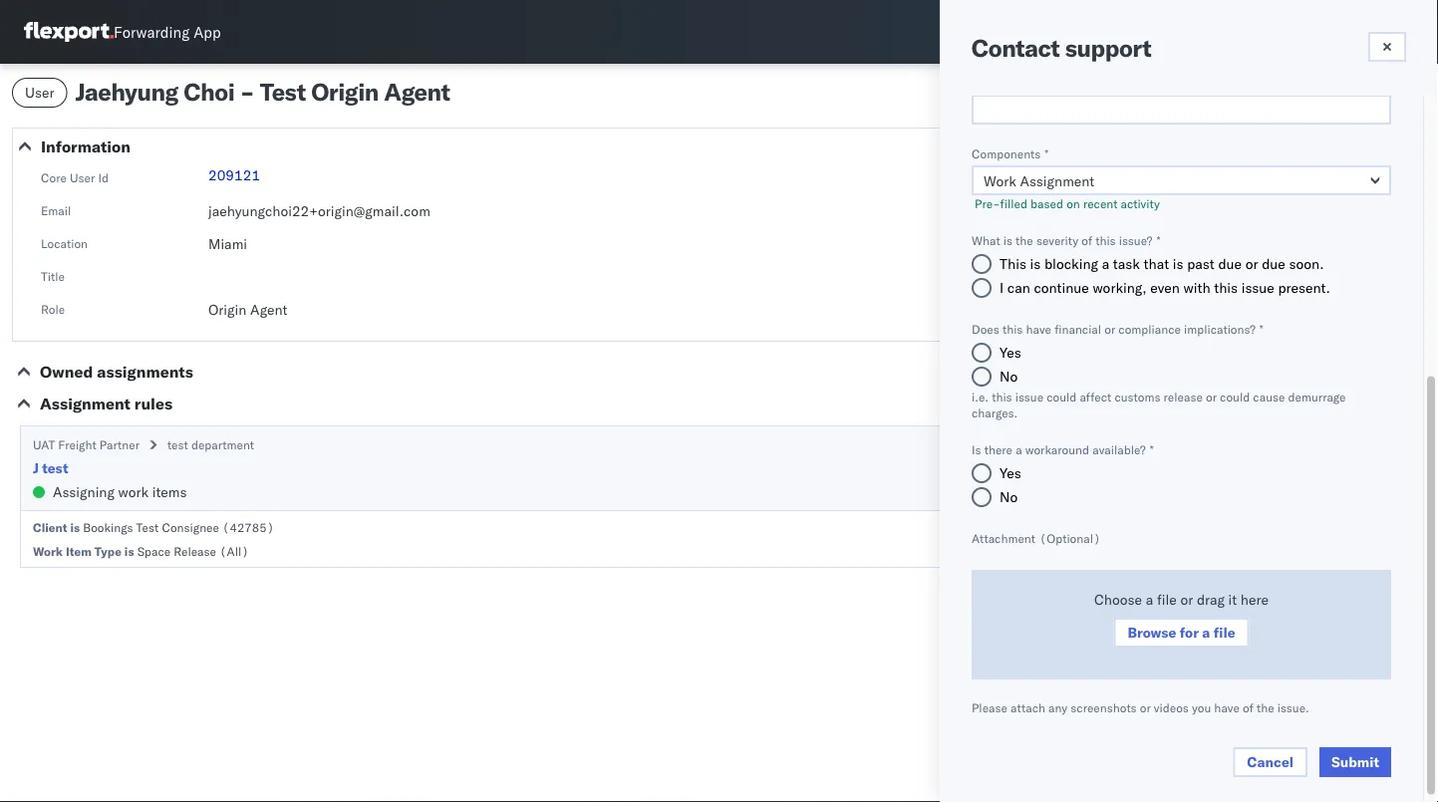 Task type: locate. For each thing, give the bounding box(es) containing it.
on
[[1067, 196, 1081, 211]]

0 vertical spatial test
[[260, 77, 306, 107]]

or
[[1246, 255, 1259, 273], [1105, 322, 1116, 336], [1206, 389, 1217, 404], [1181, 591, 1194, 609], [1140, 700, 1151, 715]]

2 due from the left
[[1262, 255, 1286, 273]]

assignment
[[40, 394, 131, 414]]

1 no from the top
[[1000, 368, 1018, 385]]

1 horizontal spatial test
[[260, 77, 306, 107]]

a right for
[[1203, 624, 1211, 642]]

could left cause
[[1220, 389, 1250, 404]]

1 horizontal spatial could
[[1220, 389, 1250, 404]]

forwarding app link
[[24, 22, 221, 42]]

any
[[1049, 700, 1068, 715]]

due right past at top
[[1219, 255, 1242, 273]]

have right you
[[1215, 700, 1240, 715]]

of
[[1082, 233, 1093, 248], [1243, 700, 1254, 715]]

issue.
[[1278, 700, 1310, 715]]

past
[[1188, 255, 1215, 273]]

* right components
[[1045, 146, 1049, 161]]

0 horizontal spatial the
[[1016, 233, 1034, 248]]

0 horizontal spatial due
[[1219, 255, 1242, 273]]

0 vertical spatial yes
[[1000, 344, 1022, 361]]

2 yes from the top
[[1000, 465, 1022, 482]]

j test
[[33, 460, 68, 477]]

is right this
[[1030, 255, 1041, 273]]

0 horizontal spatial test
[[42, 460, 68, 477]]

file down it
[[1214, 624, 1236, 642]]

origin
[[311, 77, 379, 107], [208, 301, 247, 319]]

1 horizontal spatial agent
[[384, 77, 450, 107]]

issue
[[1242, 279, 1275, 297], [1016, 389, 1044, 404]]

pre-filled based on recent activity
[[972, 196, 1160, 211]]

1 horizontal spatial file
[[1214, 624, 1236, 642]]

1 could from the left
[[1047, 389, 1077, 404]]

due left soon.
[[1262, 255, 1286, 273]]

1 horizontal spatial user
[[70, 170, 95, 185]]

agent
[[384, 77, 450, 107], [250, 301, 288, 319]]

rules
[[134, 394, 173, 414]]

1 vertical spatial file
[[1214, 624, 1236, 642]]

there
[[985, 442, 1013, 457]]

(optional)
[[1040, 531, 1101, 546]]

severity
[[1037, 233, 1079, 248]]

0 vertical spatial the
[[1016, 233, 1034, 248]]

please
[[972, 700, 1008, 715]]

file inside button
[[1214, 624, 1236, 642]]

1 horizontal spatial test
[[167, 438, 188, 453]]

flexport. image
[[24, 22, 114, 42]]

test for consignee
[[136, 520, 159, 535]]

test
[[167, 438, 188, 453], [42, 460, 68, 477]]

item
[[66, 544, 92, 559]]

bookings
[[83, 520, 133, 535]]

recent
[[1084, 196, 1118, 211]]

0 horizontal spatial of
[[1082, 233, 1093, 248]]

-
[[240, 77, 254, 107]]

videos
[[1154, 700, 1189, 715]]

0 vertical spatial file
[[1157, 591, 1177, 609]]

location
[[41, 236, 88, 251]]

or right past at top
[[1246, 255, 1259, 273]]

0 horizontal spatial test
[[136, 520, 159, 535]]

it
[[1229, 591, 1237, 609]]

0 horizontal spatial origin
[[208, 301, 247, 319]]

1 vertical spatial of
[[1243, 700, 1254, 715]]

uat
[[33, 438, 55, 453]]

or left videos at bottom
[[1140, 700, 1151, 715]]

miami
[[208, 235, 247, 253]]

0 vertical spatial user
[[25, 84, 54, 101]]

None text field
[[972, 95, 1392, 125]]

does this have financial or compliance implications? *
[[972, 322, 1264, 336]]

is for this is blocking a task that is past due or due soon.
[[1030, 255, 1041, 273]]

1 vertical spatial no
[[1000, 489, 1018, 506]]

forwarding app
[[114, 22, 221, 41]]

could
[[1047, 389, 1077, 404], [1220, 389, 1250, 404]]

a right the choose at the right of the page
[[1146, 591, 1154, 609]]

please attach any screenshots or videos you have of the issue.
[[972, 700, 1310, 715]]

this up charges.
[[992, 389, 1013, 404]]

this
[[1096, 233, 1116, 248], [1215, 279, 1238, 297], [1003, 322, 1023, 336], [992, 389, 1013, 404]]

issue left 'present.'
[[1242, 279, 1275, 297]]

j
[[33, 460, 39, 477]]

1 horizontal spatial of
[[1243, 700, 1254, 715]]

test right -
[[260, 77, 306, 107]]

*
[[1045, 146, 1049, 161], [1157, 233, 1161, 248], [1260, 322, 1264, 336], [1150, 442, 1154, 457]]

due
[[1219, 255, 1242, 273], [1262, 255, 1286, 273]]

or right release
[[1206, 389, 1217, 404]]

1 horizontal spatial due
[[1262, 255, 1286, 273]]

0 vertical spatial origin
[[311, 77, 379, 107]]

no up charges.
[[1000, 368, 1018, 385]]

yes
[[1000, 344, 1022, 361], [1000, 465, 1022, 482]]

the left issue. at bottom
[[1257, 700, 1275, 715]]

freight
[[58, 438, 96, 453]]

0 vertical spatial test
[[167, 438, 188, 453]]

0 vertical spatial of
[[1082, 233, 1093, 248]]

or right financial on the top
[[1105, 322, 1116, 336]]

pre-
[[975, 196, 1001, 211]]

compliance
[[1119, 322, 1181, 336]]

owned
[[40, 362, 93, 382]]

0 horizontal spatial could
[[1047, 389, 1077, 404]]

is up the item at the bottom left of page
[[70, 520, 80, 535]]

0 vertical spatial have
[[1026, 322, 1052, 336]]

test department
[[167, 438, 254, 453]]

origin right -
[[311, 77, 379, 107]]

1 vertical spatial yes
[[1000, 465, 1022, 482]]

yes up charges.
[[1000, 344, 1022, 361]]

0 vertical spatial no
[[1000, 368, 1018, 385]]

what
[[972, 233, 1001, 248]]

origin down miami
[[208, 301, 247, 319]]

of up blocking
[[1082, 233, 1093, 248]]

1 vertical spatial test
[[136, 520, 159, 535]]

this left issue?
[[1096, 233, 1116, 248]]

2 no from the top
[[1000, 489, 1018, 506]]

customs
[[1115, 389, 1161, 404]]

a right there
[[1016, 442, 1023, 457]]

file up browse for a file
[[1157, 591, 1177, 609]]

Work Assignment text field
[[972, 165, 1392, 195]]

1 horizontal spatial the
[[1257, 700, 1275, 715]]

charges.
[[972, 405, 1018, 420]]

test left department
[[167, 438, 188, 453]]

0 horizontal spatial agent
[[250, 301, 288, 319]]

could left affect
[[1047, 389, 1077, 404]]

no up attachment at right bottom
[[1000, 489, 1018, 506]]

of left issue. at bottom
[[1243, 700, 1254, 715]]

is right the "what"
[[1004, 233, 1013, 248]]

title
[[41, 269, 65, 284]]

a
[[1102, 255, 1110, 273], [1016, 442, 1023, 457], [1146, 591, 1154, 609], [1203, 624, 1211, 642]]

this
[[1000, 255, 1027, 273]]

issue up charges.
[[1016, 389, 1044, 404]]

have left financial on the top
[[1026, 322, 1052, 336]]

blocking
[[1045, 255, 1099, 273]]

cause
[[1254, 389, 1286, 404]]

test up space in the bottom of the page
[[136, 520, 159, 535]]

the up this
[[1016, 233, 1034, 248]]

that
[[1144, 255, 1170, 273]]

test right j
[[42, 460, 68, 477]]

0 vertical spatial issue
[[1242, 279, 1275, 297]]

user down flexport. image
[[25, 84, 54, 101]]

this inside i.e. this issue could affect customs release or could cause demurrage charges.
[[992, 389, 1013, 404]]

yes down there
[[1000, 465, 1022, 482]]

space
[[137, 544, 171, 559]]

is right type at the left bottom of page
[[124, 544, 134, 559]]

user left the id
[[70, 170, 95, 185]]

1 due from the left
[[1219, 255, 1242, 273]]

0 horizontal spatial issue
[[1016, 389, 1044, 404]]

0 horizontal spatial file
[[1157, 591, 1177, 609]]

attachment (optional)
[[972, 531, 1101, 546]]

1 horizontal spatial have
[[1215, 700, 1240, 715]]

1 yes from the top
[[1000, 344, 1022, 361]]

1 vertical spatial origin
[[208, 301, 247, 319]]

app
[[194, 22, 221, 41]]

the
[[1016, 233, 1034, 248], [1257, 700, 1275, 715]]

demurrage
[[1289, 389, 1346, 404]]

is
[[972, 442, 982, 457]]

test inside client is bookings test consignee (42785) work item type is space release (all)
[[136, 520, 159, 535]]

choose a file or drag it here
[[1095, 591, 1269, 609]]

components
[[972, 146, 1041, 161]]

1 vertical spatial issue
[[1016, 389, 1044, 404]]



Task type: describe. For each thing, give the bounding box(es) containing it.
cancel button
[[1234, 748, 1308, 778]]

submit button
[[1320, 748, 1392, 778]]

present.
[[1279, 279, 1331, 297]]

209121
[[208, 166, 260, 184]]

is right the "that"
[[1173, 255, 1184, 273]]

release
[[174, 544, 216, 559]]

support
[[1066, 33, 1152, 63]]

based
[[1031, 196, 1064, 211]]

* right issue?
[[1157, 233, 1161, 248]]

i.e. this issue could affect customs release or could cause demurrage charges.
[[972, 389, 1346, 420]]

(42785)
[[222, 520, 274, 535]]

no for there
[[1000, 489, 1018, 506]]

implications?
[[1184, 322, 1256, 336]]

soon.
[[1290, 255, 1325, 273]]

1 horizontal spatial issue
[[1242, 279, 1275, 297]]

department
[[191, 438, 254, 453]]

0 vertical spatial agent
[[384, 77, 450, 107]]

a left task
[[1102, 255, 1110, 273]]

core user id
[[41, 170, 109, 185]]

does
[[972, 322, 1000, 336]]

a inside button
[[1203, 624, 1211, 642]]

cancel
[[1247, 754, 1294, 771]]

type
[[95, 544, 122, 559]]

i.e.
[[972, 389, 989, 404]]

contact support
[[972, 33, 1152, 63]]

is there a workaround available? *
[[972, 442, 1154, 457]]

* right "available?"
[[1150, 442, 1154, 457]]

or inside i.e. this issue could affect customs release or could cause demurrage charges.
[[1206, 389, 1217, 404]]

filled
[[1001, 196, 1028, 211]]

contact
[[972, 33, 1060, 63]]

consignee
[[162, 520, 219, 535]]

jaehyungchoi22+origin@gmail.com
[[208, 202, 431, 220]]

browse for a file
[[1128, 624, 1236, 642]]

1 vertical spatial agent
[[250, 301, 288, 319]]

browse for a file button
[[1114, 618, 1250, 648]]

client
[[33, 520, 67, 535]]

no for this
[[1000, 368, 1018, 385]]

yes for there
[[1000, 465, 1022, 482]]

1 vertical spatial user
[[70, 170, 95, 185]]

workaround
[[1026, 442, 1090, 457]]

jaehyung
[[75, 77, 178, 107]]

209121 link
[[208, 166, 260, 184]]

0 horizontal spatial have
[[1026, 322, 1052, 336]]

attachment
[[972, 531, 1036, 546]]

this right does
[[1003, 322, 1023, 336]]

submit
[[1332, 754, 1380, 771]]

continue
[[1034, 279, 1089, 297]]

test for origin
[[260, 77, 306, 107]]

assigning
[[53, 484, 115, 501]]

1 vertical spatial test
[[42, 460, 68, 477]]

is for what is the severity of this issue? *
[[1004, 233, 1013, 248]]

with
[[1184, 279, 1211, 297]]

task
[[1113, 255, 1140, 273]]

i can continue working, even with this issue present.
[[1000, 279, 1331, 297]]

work
[[118, 484, 149, 501]]

(all)
[[219, 544, 249, 559]]

or left drag
[[1181, 591, 1194, 609]]

this right the with
[[1215, 279, 1238, 297]]

drag
[[1197, 591, 1225, 609]]

0 horizontal spatial user
[[25, 84, 54, 101]]

issue inside i.e. this issue could affect customs release or could cause demurrage charges.
[[1016, 389, 1044, 404]]

working,
[[1093, 279, 1147, 297]]

issue?
[[1119, 233, 1153, 248]]

i
[[1000, 279, 1004, 297]]

partner
[[99, 438, 140, 453]]

what is the severity of this issue? *
[[972, 233, 1161, 248]]

here
[[1241, 591, 1269, 609]]

this is blocking a task that is past due or due soon.
[[1000, 255, 1325, 273]]

core
[[41, 170, 67, 185]]

client is bookings test consignee (42785) work item type is space release (all)
[[33, 520, 274, 559]]

* right the 'implications?'
[[1260, 322, 1264, 336]]

information
[[41, 137, 131, 157]]

work
[[33, 544, 63, 559]]

id
[[98, 170, 109, 185]]

is for client is bookings test consignee (42785) work item type is space release (all)
[[70, 520, 80, 535]]

uat freight partner
[[33, 438, 140, 453]]

components *
[[972, 146, 1049, 161]]

2 could from the left
[[1220, 389, 1250, 404]]

screenshots
[[1071, 700, 1137, 715]]

activity
[[1121, 196, 1160, 211]]

1 vertical spatial have
[[1215, 700, 1240, 715]]

yes for this
[[1000, 344, 1022, 361]]

attach
[[1011, 700, 1046, 715]]

1 vertical spatial the
[[1257, 700, 1275, 715]]

owned assignments
[[40, 362, 193, 382]]

you
[[1192, 700, 1212, 715]]

choi
[[184, 77, 235, 107]]

assignments
[[97, 362, 193, 382]]

forwarding
[[114, 22, 190, 41]]

financial
[[1055, 322, 1102, 336]]

assigning work items
[[53, 484, 187, 501]]

1 horizontal spatial origin
[[311, 77, 379, 107]]

origin agent
[[208, 301, 288, 319]]

assignment rules
[[40, 394, 173, 414]]

available?
[[1093, 442, 1146, 457]]

choose
[[1095, 591, 1143, 609]]

affect
[[1080, 389, 1112, 404]]

browse
[[1128, 624, 1177, 642]]



Task type: vqa. For each thing, say whether or not it's contained in the screenshot.
Delivery
no



